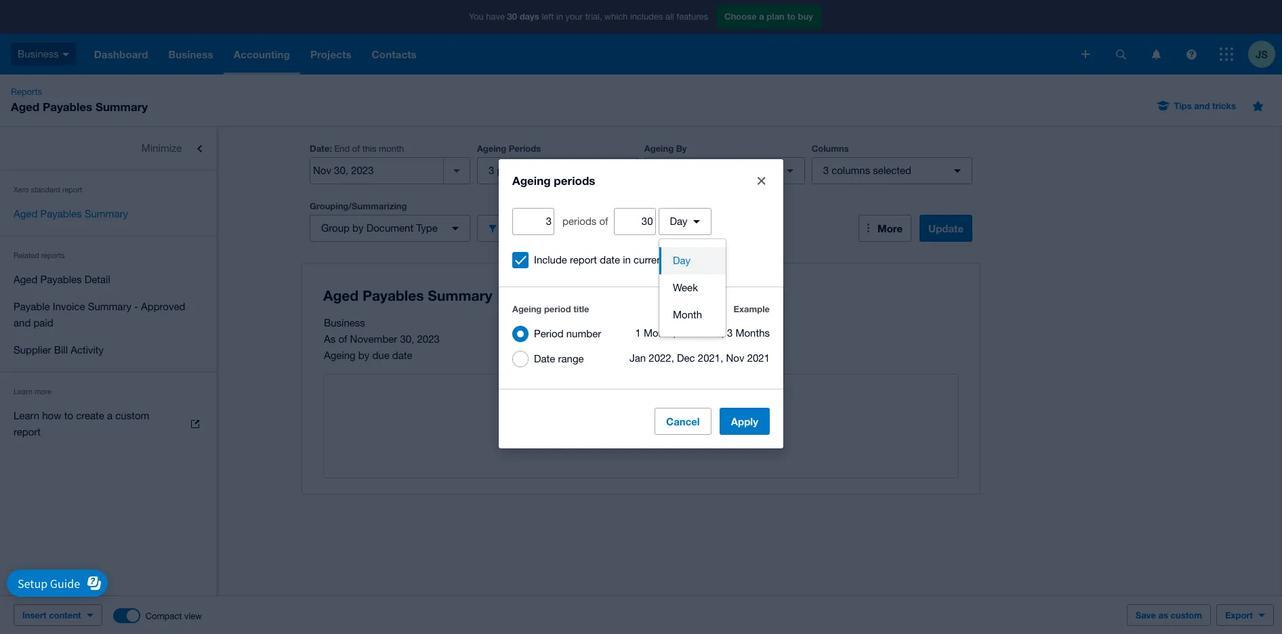 Task type: describe. For each thing, give the bounding box(es) containing it.
insert content button
[[14, 604, 102, 626]]

payable invoice summary - approved and paid
[[14, 301, 185, 329]]

paid
[[34, 317, 53, 329]]

summary inside reports aged payables summary
[[96, 100, 148, 114]]

apply
[[731, 415, 758, 428]]

approved
[[141, 301, 185, 312]]

ageing for ageing period title
[[512, 304, 542, 314]]

reports aged payables summary
[[11, 87, 148, 114]]

to inside js banner
[[787, 11, 796, 22]]

due date
[[656, 165, 698, 176]]

report inside learn how to create a custom report
[[14, 426, 41, 438]]

aged for aged payables summary
[[14, 208, 37, 220]]

tips
[[1174, 100, 1192, 111]]

ageing inside business as of november 30, 2023 ageing by due date
[[324, 350, 356, 361]]

day for day popup button
[[670, 215, 688, 227]]

navigation inside js banner
[[84, 34, 1072, 75]]

buy
[[798, 11, 813, 22]]

as
[[1158, 610, 1168, 621]]

Report title field
[[320, 281, 953, 312]]

insert
[[22, 610, 47, 621]]

choose
[[724, 11, 757, 22]]

ageing period title
[[512, 304, 589, 314]]

payables for detail
[[40, 274, 82, 285]]

column
[[668, 254, 702, 266]]

example
[[734, 304, 770, 314]]

period number
[[534, 328, 601, 339]]

2021,
[[698, 352, 723, 364]]

save as custom
[[1136, 610, 1202, 621]]

supplier bill activity
[[14, 344, 104, 356]]

a inside js banner
[[759, 11, 764, 22]]

svg image
[[1116, 49, 1126, 59]]

supplier
[[14, 344, 51, 356]]

3 inside ageing periods dialog
[[727, 327, 733, 339]]

learn for learn how to create a custom report
[[14, 410, 39, 421]]

and inside payable invoice summary - approved and paid
[[14, 317, 31, 329]]

period
[[544, 304, 571, 314]]

more
[[35, 388, 52, 396]]

2022,
[[649, 352, 674, 364]]

you have 30 days left in your trial, which includes all features
[[469, 11, 708, 22]]

ageing for ageing periods
[[477, 143, 506, 154]]

learn more
[[14, 388, 52, 396]]

day for day button
[[673, 255, 691, 266]]

periods of field
[[614, 209, 655, 234]]

your
[[566, 12, 583, 22]]

by inside popup button
[[352, 222, 364, 234]]

standard
[[31, 186, 60, 194]]

date range
[[534, 353, 584, 365]]

of inside "date : end of this month"
[[352, 144, 360, 154]]

1
[[635, 327, 641, 339]]

jan 2022, dec 2021, nov 2021
[[629, 352, 770, 364]]

minimize
[[141, 142, 182, 154]]

here
[[670, 434, 690, 445]]

columns
[[832, 165, 870, 176]]

export button
[[1216, 604, 1274, 626]]

reports
[[11, 87, 42, 97]]

save as custom button
[[1127, 604, 1211, 626]]

content
[[49, 610, 81, 621]]

business for business as of november 30, 2023 ageing by due date
[[324, 317, 365, 329]]

2 vertical spatial to
[[631, 434, 640, 445]]

xero standard report
[[14, 186, 82, 194]]

months
[[735, 327, 770, 339]]

which
[[605, 12, 628, 22]]

more button
[[859, 215, 911, 242]]

group
[[321, 222, 350, 234]]

custom inside button
[[1171, 610, 1202, 621]]

in inside you have 30 days left in your trial, which includes all features
[[556, 12, 563, 22]]

payable
[[14, 301, 50, 312]]

includes
[[630, 12, 663, 22]]

svg image left js
[[1220, 47, 1233, 61]]

svg image inside 'business' popup button
[[62, 53, 69, 56]]

0 vertical spatial day
[[560, 165, 577, 176]]

month,
[[644, 327, 676, 339]]

activity
[[71, 344, 104, 356]]

day button
[[658, 208, 711, 235]]

aged payables summary
[[14, 208, 128, 220]]

dec
[[677, 352, 695, 364]]

nothing
[[592, 434, 628, 445]]

summary for invoice
[[88, 301, 131, 312]]

update button
[[920, 215, 972, 242]]

periods
[[509, 143, 541, 154]]

xero
[[14, 186, 29, 194]]

payables for summary
[[40, 208, 82, 220]]

update
[[928, 222, 964, 234]]

aged payables detail link
[[0, 266, 217, 293]]

export
[[1225, 610, 1253, 621]]

current
[[634, 254, 666, 266]]

supplier bill activity link
[[0, 337, 217, 364]]

js banner
[[0, 0, 1282, 75]]

and inside button
[[1194, 100, 1210, 111]]

3 for 3 columns selected
[[823, 165, 829, 176]]

selected
[[873, 165, 911, 176]]

choose a plan to buy
[[724, 11, 813, 22]]

show
[[643, 434, 667, 445]]

2023
[[417, 333, 440, 345]]

november
[[350, 333, 397, 345]]

date for :
[[310, 143, 329, 154]]

by inside business as of november 30, 2023 ageing by due date
[[358, 350, 369, 361]]

trial,
[[585, 12, 602, 22]]

3 periods of 30 day
[[488, 165, 577, 176]]

date : end of this month
[[310, 143, 404, 154]]

ageing for ageing by
[[644, 143, 674, 154]]

have
[[486, 12, 505, 22]]

aged inside reports aged payables summary
[[11, 100, 39, 114]]

learn for learn more
[[14, 388, 32, 396]]

group by document type
[[321, 222, 438, 234]]

list box containing day
[[659, 239, 726, 337]]

periods for 3
[[497, 165, 531, 176]]



Task type: vqa. For each thing, say whether or not it's contained in the screenshot.
61 - 90 Days
no



Task type: locate. For each thing, give the bounding box(es) containing it.
payables inside aged payables summary link
[[40, 208, 82, 220]]

of left periods of field
[[599, 215, 608, 227]]

30
[[507, 11, 517, 22], [546, 165, 557, 176]]

2 vertical spatial summary
[[88, 301, 131, 312]]

summary
[[96, 100, 148, 114], [85, 208, 128, 220], [88, 301, 131, 312]]

svg image left svg icon
[[1081, 50, 1090, 58]]

1 horizontal spatial date
[[600, 254, 620, 266]]

0 horizontal spatial custom
[[115, 410, 149, 421]]

number
[[566, 328, 601, 339]]

1 horizontal spatial business
[[324, 317, 365, 329]]

svg image up reports aged payables summary
[[62, 53, 69, 56]]

3 inside button
[[488, 165, 494, 176]]

this
[[362, 144, 376, 154]]

period
[[534, 328, 564, 339]]

0 horizontal spatial date
[[310, 143, 329, 154]]

1 vertical spatial in
[[623, 254, 631, 266]]

1 horizontal spatial custom
[[1171, 610, 1202, 621]]

2 vertical spatial day
[[673, 255, 691, 266]]

a right create
[[107, 410, 113, 421]]

end
[[334, 144, 350, 154]]

by
[[352, 222, 364, 234], [358, 350, 369, 361]]

view
[[184, 611, 202, 621]]

business as of november 30, 2023 ageing by due date
[[324, 317, 440, 361]]

learn down learn more
[[14, 410, 39, 421]]

week button
[[659, 274, 726, 302]]

svg image right svg icon
[[1152, 49, 1160, 59]]

of inside ageing periods dialog
[[599, 215, 608, 227]]

date down period on the bottom left
[[534, 353, 555, 365]]

ageing
[[477, 143, 506, 154], [644, 143, 674, 154], [512, 173, 551, 188], [512, 304, 542, 314], [324, 350, 356, 361]]

2 vertical spatial report
[[14, 426, 41, 438]]

1 horizontal spatial and
[[1194, 100, 1210, 111]]

0 horizontal spatial and
[[14, 317, 31, 329]]

date left current
[[600, 254, 620, 266]]

you
[[469, 12, 484, 22]]

payables down reports link on the left of page
[[43, 100, 92, 114]]

in
[[556, 12, 563, 22], [623, 254, 631, 266]]

ageing left period
[[512, 304, 542, 314]]

:
[[329, 143, 332, 154]]

to left show
[[631, 434, 640, 445]]

by left due
[[358, 350, 369, 361]]

payables down reports
[[40, 274, 82, 285]]

3 down columns
[[823, 165, 829, 176]]

svg image
[[1220, 47, 1233, 61], [1152, 49, 1160, 59], [1186, 49, 1196, 59], [1081, 50, 1090, 58], [62, 53, 69, 56]]

in left current
[[623, 254, 631, 266]]

2 learn from the top
[[14, 410, 39, 421]]

0 vertical spatial to
[[787, 11, 796, 22]]

1 vertical spatial custom
[[1171, 610, 1202, 621]]

0 vertical spatial date
[[600, 254, 620, 266]]

periods inside button
[[497, 165, 531, 176]]

periods up periods of
[[554, 173, 595, 188]]

aged down xero
[[14, 208, 37, 220]]

0 vertical spatial payables
[[43, 100, 92, 114]]

-
[[134, 301, 138, 312]]

0 horizontal spatial date
[[392, 350, 412, 361]]

1 learn from the top
[[14, 388, 32, 396]]

reports
[[41, 251, 65, 260]]

due
[[656, 165, 674, 176]]

a inside learn how to create a custom report
[[107, 410, 113, 421]]

of inside button
[[534, 165, 543, 176]]

cancel
[[666, 415, 700, 428]]

date right due
[[677, 165, 698, 176]]

ageing left periods
[[477, 143, 506, 154]]

1 vertical spatial by
[[358, 350, 369, 361]]

business for business
[[18, 48, 59, 59]]

2 horizontal spatial 3
[[823, 165, 829, 176]]

business inside business as of november 30, 2023 ageing by due date
[[324, 317, 365, 329]]

periods right ageing periods field
[[562, 215, 596, 227]]

custom inside learn how to create a custom report
[[115, 410, 149, 421]]

related
[[14, 251, 39, 260]]

2 horizontal spatial date
[[677, 165, 698, 176]]

payable invoice summary - approved and paid link
[[0, 293, 217, 337]]

summary down minimize 'button'
[[85, 208, 128, 220]]

30,
[[400, 333, 414, 345]]

1 vertical spatial to
[[64, 410, 73, 421]]

learn how to create a custom report
[[14, 410, 149, 438]]

0 vertical spatial and
[[1194, 100, 1210, 111]]

day button
[[659, 247, 726, 274]]

ageing periods dialog
[[499, 159, 783, 449]]

ageing periods
[[477, 143, 541, 154]]

1 horizontal spatial 30
[[546, 165, 557, 176]]

3
[[488, 165, 494, 176], [823, 165, 829, 176], [727, 327, 733, 339]]

month
[[673, 309, 702, 321]]

3 down the ageing periods
[[488, 165, 494, 176]]

3 periods of 30 day button
[[477, 157, 637, 184]]

aged
[[11, 100, 39, 114], [14, 208, 37, 220], [14, 274, 37, 285]]

date inside ageing periods dialog
[[600, 254, 620, 266]]

day inside popup button
[[670, 215, 688, 227]]

Select end date field
[[310, 158, 443, 184]]

date down 30,
[[392, 350, 412, 361]]

0 vertical spatial business
[[18, 48, 59, 59]]

month
[[379, 144, 404, 154]]

0 vertical spatial custom
[[115, 410, 149, 421]]

invoice
[[53, 301, 85, 312]]

0 horizontal spatial a
[[107, 410, 113, 421]]

to inside learn how to create a custom report
[[64, 410, 73, 421]]

aged payables detail
[[14, 274, 110, 285]]

report up aged payables summary
[[62, 186, 82, 194]]

plan
[[767, 11, 785, 22]]

aged down reports link on the left of page
[[11, 100, 39, 114]]

custom right create
[[115, 410, 149, 421]]

a
[[759, 11, 764, 22], [107, 410, 113, 421]]

list box
[[659, 239, 726, 337]]

1 vertical spatial date
[[677, 165, 698, 176]]

1 vertical spatial report
[[570, 254, 597, 266]]

aged for aged payables detail
[[14, 274, 37, 285]]

business button
[[0, 34, 84, 75]]

0 horizontal spatial 3
[[488, 165, 494, 176]]

1 vertical spatial summary
[[85, 208, 128, 220]]

all
[[665, 12, 674, 22]]

0 vertical spatial by
[[352, 222, 364, 234]]

filter button
[[477, 215, 637, 242]]

1 horizontal spatial report
[[62, 186, 82, 194]]

and
[[1194, 100, 1210, 111], [14, 317, 31, 329]]

1 horizontal spatial date
[[534, 353, 555, 365]]

periods down the ageing periods
[[497, 165, 531, 176]]

due
[[372, 350, 389, 361]]

learn left "more"
[[14, 388, 32, 396]]

1 horizontal spatial to
[[631, 434, 640, 445]]

report right include at the left top
[[570, 254, 597, 266]]

report inside ageing periods dialog
[[570, 254, 597, 266]]

1 vertical spatial aged
[[14, 208, 37, 220]]

week
[[673, 282, 698, 293]]

business
[[18, 48, 59, 59], [324, 317, 365, 329]]

date left end
[[310, 143, 329, 154]]

0 horizontal spatial 30
[[507, 11, 517, 22]]

ageing left "by"
[[644, 143, 674, 154]]

month button
[[659, 302, 726, 329]]

0 vertical spatial learn
[[14, 388, 32, 396]]

aged down related
[[14, 274, 37, 285]]

to right the how
[[64, 410, 73, 421]]

minimize button
[[0, 135, 217, 162]]

include
[[534, 254, 567, 266]]

group containing day
[[659, 239, 726, 337]]

in right left
[[556, 12, 563, 22]]

more
[[878, 222, 903, 234]]

2 vertical spatial date
[[534, 353, 555, 365]]

3 left months at the right of page
[[727, 327, 733, 339]]

1 vertical spatial learn
[[14, 410, 39, 421]]

1 horizontal spatial in
[[623, 254, 631, 266]]

bill
[[54, 344, 68, 356]]

jan
[[629, 352, 646, 364]]

navigation
[[84, 34, 1072, 75]]

date inside ageing periods dialog
[[534, 353, 555, 365]]

summary inside aged payables summary link
[[85, 208, 128, 220]]

1 horizontal spatial a
[[759, 11, 764, 22]]

1 vertical spatial a
[[107, 410, 113, 421]]

ageing for ageing periods
[[512, 173, 551, 188]]

0 horizontal spatial to
[[64, 410, 73, 421]]

ageing down as
[[324, 350, 356, 361]]

business inside popup button
[[18, 48, 59, 59]]

learn how to create a custom report link
[[0, 403, 217, 446]]

report down learn more
[[14, 426, 41, 438]]

group
[[659, 239, 726, 337]]

ageing down periods
[[512, 173, 551, 188]]

3 columns selected
[[823, 165, 911, 176]]

ageing periods
[[512, 173, 595, 188]]

day up week
[[673, 255, 691, 266]]

type
[[416, 222, 438, 234]]

close image
[[748, 167, 775, 194]]

date
[[310, 143, 329, 154], [677, 165, 698, 176], [534, 353, 555, 365]]

aged payables summary link
[[0, 201, 217, 228]]

0 horizontal spatial report
[[14, 426, 41, 438]]

summary left -
[[88, 301, 131, 312]]

summary up minimize 'button'
[[96, 100, 148, 114]]

svg image up "tips and tricks" button
[[1186, 49, 1196, 59]]

custom right as
[[1171, 610, 1202, 621]]

0 horizontal spatial in
[[556, 12, 563, 22]]

date inside due date popup button
[[677, 165, 698, 176]]

in inside dialog
[[623, 254, 631, 266]]

compact view
[[145, 611, 202, 621]]

1 horizontal spatial 3
[[727, 327, 733, 339]]

and down payable
[[14, 317, 31, 329]]

grouping/summarizing
[[310, 201, 407, 211]]

1 vertical spatial business
[[324, 317, 365, 329]]

0 horizontal spatial business
[[18, 48, 59, 59]]

0 vertical spatial summary
[[96, 100, 148, 114]]

2021
[[747, 352, 770, 364]]

day up periods of
[[560, 165, 577, 176]]

30 inside js banner
[[507, 11, 517, 22]]

0 vertical spatial report
[[62, 186, 82, 194]]

business up as
[[324, 317, 365, 329]]

tips and tricks button
[[1150, 95, 1244, 117]]

how
[[42, 410, 61, 421]]

columns
[[812, 143, 849, 154]]

summary for payables
[[85, 208, 128, 220]]

periods for ageing
[[554, 173, 595, 188]]

reports link
[[5, 85, 47, 99]]

0 vertical spatial aged
[[11, 100, 39, 114]]

of down periods
[[534, 165, 543, 176]]

day
[[560, 165, 577, 176], [670, 215, 688, 227], [673, 255, 691, 266]]

by down grouping/summarizing
[[352, 222, 364, 234]]

Ageing Periods field
[[513, 209, 554, 234]]

date for range
[[534, 353, 555, 365]]

a left plan
[[759, 11, 764, 22]]

0 vertical spatial 30
[[507, 11, 517, 22]]

range
[[558, 353, 584, 365]]

payables down xero standard report
[[40, 208, 82, 220]]

payables inside aged payables detail link
[[40, 274, 82, 285]]

payables inside reports aged payables summary
[[43, 100, 92, 114]]

1 vertical spatial 30
[[546, 165, 557, 176]]

2 horizontal spatial report
[[570, 254, 597, 266]]

0 vertical spatial date
[[310, 143, 329, 154]]

1 vertical spatial date
[[392, 350, 412, 361]]

related reports
[[14, 251, 65, 260]]

2 horizontal spatial to
[[787, 11, 796, 22]]

1 vertical spatial payables
[[40, 208, 82, 220]]

to left buy
[[787, 11, 796, 22]]

1 vertical spatial day
[[670, 215, 688, 227]]

learn inside learn how to create a custom report
[[14, 410, 39, 421]]

detail
[[85, 274, 110, 285]]

nothing to show here
[[592, 434, 690, 445]]

summary inside payable invoice summary - approved and paid
[[88, 301, 131, 312]]

2 vertical spatial payables
[[40, 274, 82, 285]]

to
[[787, 11, 796, 22], [64, 410, 73, 421], [631, 434, 640, 445]]

date inside business as of november 30, 2023 ageing by due date
[[392, 350, 412, 361]]

business up reports
[[18, 48, 59, 59]]

2 vertical spatial aged
[[14, 274, 37, 285]]

title
[[573, 304, 589, 314]]

3 for 3 periods of 30 day
[[488, 165, 494, 176]]

of left this
[[352, 144, 360, 154]]

0 vertical spatial in
[[556, 12, 563, 22]]

1 vertical spatial and
[[14, 317, 31, 329]]

day up column
[[670, 215, 688, 227]]

and right tips
[[1194, 100, 1210, 111]]

group by document type button
[[310, 215, 470, 242]]

of inside business as of november 30, 2023 ageing by due date
[[338, 333, 347, 345]]

js
[[1256, 48, 1268, 60]]

of right as
[[338, 333, 347, 345]]

months,
[[687, 327, 724, 339]]

0 vertical spatial a
[[759, 11, 764, 22]]

30 inside button
[[546, 165, 557, 176]]



